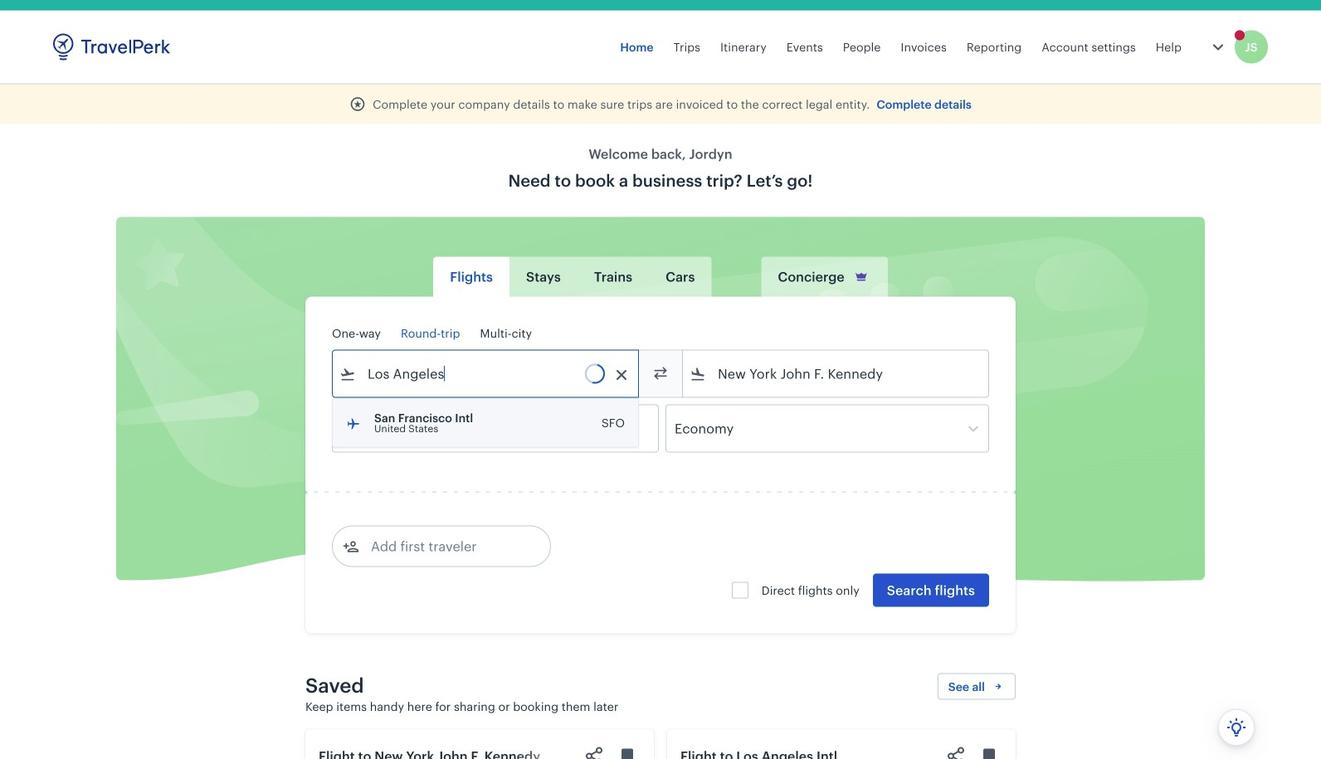 Task type: locate. For each thing, give the bounding box(es) containing it.
Return text field
[[455, 405, 541, 452]]

Depart text field
[[356, 405, 442, 452]]

To search field
[[706, 361, 967, 387]]



Task type: describe. For each thing, give the bounding box(es) containing it.
From search field
[[356, 361, 617, 387]]

Add first traveler search field
[[359, 533, 532, 560]]



